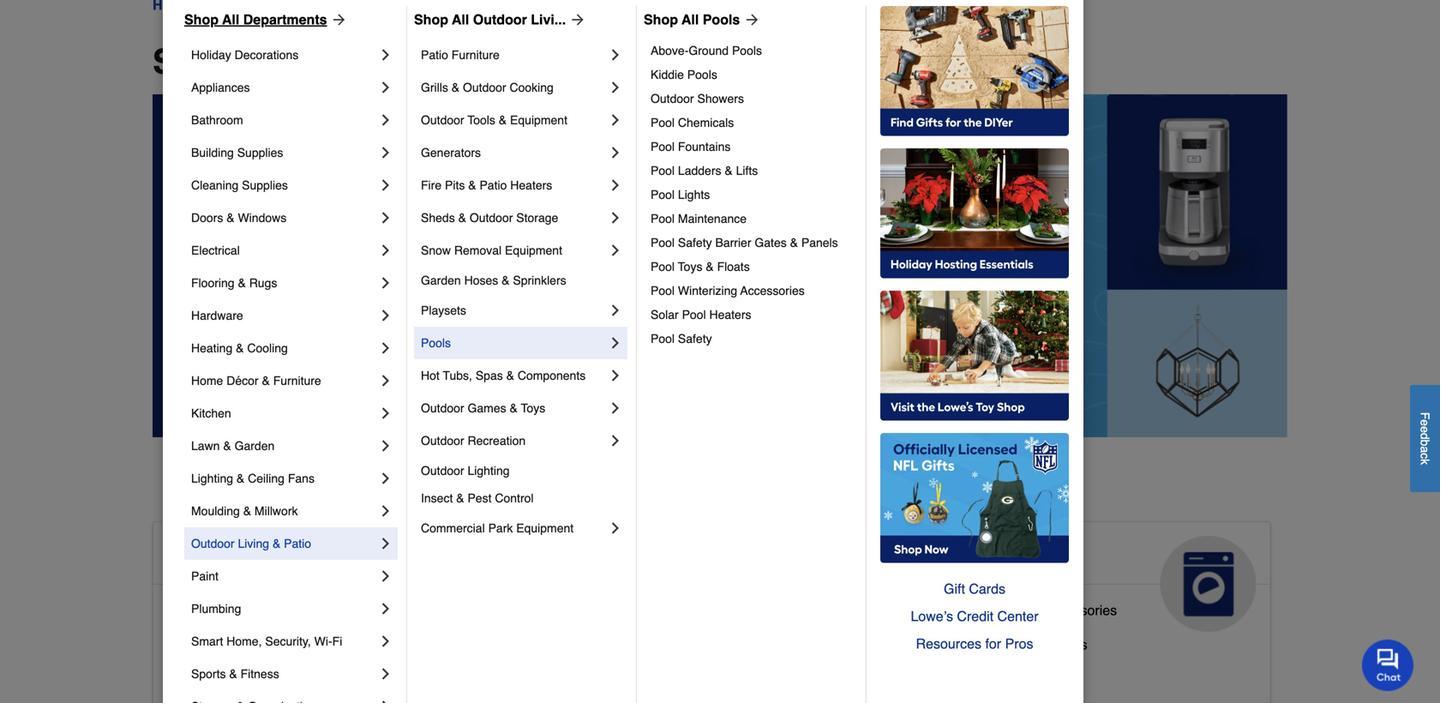Task type: locate. For each thing, give the bounding box(es) containing it.
home décor & furniture
[[191, 374, 321, 388]]

grills
[[421, 81, 448, 94]]

resources for pros link
[[881, 630, 1069, 658]]

outdoor inside "link"
[[421, 113, 464, 127]]

center
[[998, 608, 1039, 624]]

0 horizontal spatial furniture
[[273, 374, 321, 388]]

1 vertical spatial furniture
[[273, 374, 321, 388]]

outdoor down hot
[[421, 401, 464, 415]]

toys down components
[[521, 401, 546, 415]]

0 vertical spatial garden
[[421, 274, 461, 287]]

0 vertical spatial safety
[[678, 236, 712, 250]]

pool inside pool safety link
[[651, 332, 675, 346]]

bathroom
[[191, 113, 243, 127], [237, 602, 296, 618]]

pool chemicals
[[651, 116, 734, 129]]

heaters inside 'link'
[[510, 178, 552, 192]]

pool inside pool lights link
[[651, 188, 675, 202]]

animal & pet care image
[[779, 536, 875, 632]]

resources for pros
[[916, 636, 1034, 652]]

fire
[[421, 178, 442, 192]]

maintenance
[[678, 212, 747, 226]]

chevron right image for kitchen
[[377, 405, 394, 422]]

2 arrow right image from the left
[[740, 11, 761, 28]]

chat invite button image
[[1363, 639, 1415, 691]]

wine
[[1007, 637, 1038, 653]]

accessible up sports
[[167, 637, 233, 653]]

chevron right image for flooring & rugs
[[377, 274, 394, 292]]

beverage
[[931, 637, 990, 653]]

1 safety from the top
[[678, 236, 712, 250]]

arrow right image up patio furniture link
[[566, 11, 587, 28]]

toys up winterizing
[[678, 260, 703, 274]]

appliances link
[[191, 71, 377, 104], [918, 522, 1271, 632]]

supplies inside "cleaning supplies" link
[[242, 178, 288, 192]]

chevron right image for commercial park equipment
[[607, 520, 624, 537]]

appliances link down "decorations"
[[191, 71, 377, 104]]

& right sheds
[[458, 211, 466, 225]]

shop all pools link
[[644, 9, 761, 30]]

home down moulding & millwork link
[[299, 543, 366, 570]]

supplies inside the livestock supplies link
[[610, 630, 663, 646]]

e up the d
[[1419, 420, 1433, 426]]

0 vertical spatial furniture
[[452, 48, 500, 62]]

commercial
[[421, 521, 485, 535]]

0 vertical spatial pet
[[660, 543, 697, 570]]

& right pits
[[468, 178, 476, 192]]

snow removal equipment link
[[421, 234, 607, 267]]

pools down above-ground pools
[[688, 68, 718, 81]]

1 vertical spatial pet
[[549, 664, 570, 680]]

accessible bedroom
[[167, 637, 292, 653]]

livestock supplies link
[[549, 626, 663, 660]]

outdoor for outdoor lighting
[[421, 464, 464, 478]]

chevron right image for fire pits & patio heaters
[[607, 177, 624, 194]]

kiddie pools link
[[651, 63, 854, 87]]

hardware
[[191, 309, 243, 322]]

chevron right image
[[607, 46, 624, 63], [377, 111, 394, 129], [607, 111, 624, 129], [607, 144, 624, 161], [377, 177, 394, 194], [607, 177, 624, 194], [377, 209, 394, 226], [607, 209, 624, 226], [377, 307, 394, 324], [607, 334, 624, 352], [377, 405, 394, 422], [377, 470, 394, 487], [377, 568, 394, 585], [377, 665, 394, 683]]

solar
[[651, 308, 679, 322]]

cleaning
[[191, 178, 239, 192]]

& right gates
[[790, 236, 798, 250]]

3 accessible from the top
[[167, 637, 233, 653]]

ceiling
[[248, 472, 285, 485]]

outdoor
[[473, 12, 527, 27], [463, 81, 506, 94], [651, 92, 694, 105], [421, 113, 464, 127], [470, 211, 513, 225], [421, 401, 464, 415], [421, 434, 464, 448], [421, 464, 464, 478], [191, 537, 235, 551]]

toys inside 'link'
[[521, 401, 546, 415]]

1 horizontal spatial garden
[[421, 274, 461, 287]]

accessible home image
[[397, 536, 493, 632]]

chevron right image for outdoor recreation
[[607, 432, 624, 449]]

fire pits & patio heaters link
[[421, 169, 607, 202]]

arrow right image
[[327, 11, 348, 28]]

heaters down pool winterizing accessories
[[710, 308, 752, 322]]

sprinklers
[[513, 274, 567, 287]]

holiday
[[191, 48, 231, 62]]

outdoor up insect
[[421, 464, 464, 478]]

plumbing
[[191, 602, 241, 616]]

lawn
[[191, 439, 220, 453]]

chevron right image for hardware
[[377, 307, 394, 324]]

pits
[[445, 178, 465, 192]]

chevron right image for bathroom
[[377, 111, 394, 129]]

1 vertical spatial appliances
[[931, 543, 1060, 570]]

outdoor up outdoor lighting
[[421, 434, 464, 448]]

1 vertical spatial accessories
[[1044, 602, 1118, 618]]

building
[[191, 146, 234, 160]]

houses,
[[613, 664, 663, 680]]

& left pest
[[456, 491, 464, 505]]

2 horizontal spatial patio
[[480, 178, 507, 192]]

home down security,
[[285, 671, 322, 687]]

equipment down insect & pest control link
[[516, 521, 574, 535]]

2 horizontal spatial shop
[[644, 12, 678, 27]]

& left the millwork
[[243, 504, 251, 518]]

supplies up houses, on the bottom left of page
[[610, 630, 663, 646]]

smart home, security, wi-fi
[[191, 635, 342, 648]]

sheds
[[421, 211, 455, 225]]

2 vertical spatial home
[[285, 671, 322, 687]]

appliances link up chillers
[[918, 522, 1271, 632]]

accessible up smart
[[167, 602, 233, 618]]

accessible entry & home
[[167, 671, 322, 687]]

appliances down holiday
[[191, 81, 250, 94]]

outdoor for outdoor recreation
[[421, 434, 464, 448]]

pool inside pool winterizing accessories link
[[651, 284, 675, 298]]

1 e from the top
[[1419, 420, 1433, 426]]

supplies inside building supplies link
[[237, 146, 283, 160]]

shop for shop all pools
[[644, 12, 678, 27]]

1 vertical spatial patio
[[480, 178, 507, 192]]

patio up the 'paint' link
[[284, 537, 311, 551]]

cards
[[969, 581, 1006, 597]]

1 shop from the left
[[184, 12, 219, 27]]

1 horizontal spatial furniture
[[452, 48, 500, 62]]

0 vertical spatial equipment
[[510, 113, 568, 127]]

garden up lighting & ceiling fans
[[235, 439, 275, 453]]

& right games
[[510, 401, 518, 415]]

1 vertical spatial garden
[[235, 439, 275, 453]]

grills & outdoor cooking link
[[421, 71, 607, 104]]

pool inside pool toys & floats link
[[651, 260, 675, 274]]

1 vertical spatial appliances link
[[918, 522, 1271, 632]]

accessible down moulding
[[167, 543, 293, 570]]

0 vertical spatial patio
[[421, 48, 448, 62]]

pool maintenance
[[651, 212, 747, 226]]

pet beds, houses, & furniture
[[549, 664, 735, 680]]

pros
[[1006, 636, 1034, 652]]

arrow right image inside shop all pools link
[[740, 11, 761, 28]]

1 horizontal spatial heaters
[[710, 308, 752, 322]]

1 vertical spatial heaters
[[710, 308, 752, 322]]

heaters up storage
[[510, 178, 552, 192]]

pools up 'kiddie pools' 'link' at the top of the page
[[732, 44, 762, 57]]

chevron right image for appliances
[[377, 79, 394, 96]]

1 horizontal spatial pet
[[660, 543, 697, 570]]

visit the lowe's toy shop. image
[[881, 291, 1069, 421]]

beverage & wine chillers
[[931, 637, 1088, 653]]

0 horizontal spatial appliances link
[[191, 71, 377, 104]]

arrow right image for shop all outdoor livi...
[[566, 11, 587, 28]]

accessible bedroom link
[[167, 633, 292, 667]]

2 e from the top
[[1419, 426, 1433, 433]]

arrow right image up above-ground pools link
[[740, 11, 761, 28]]

1 vertical spatial toys
[[521, 401, 546, 415]]

outdoor down grills
[[421, 113, 464, 127]]

1 horizontal spatial lighting
[[468, 464, 510, 478]]

lighting up pest
[[468, 464, 510, 478]]

equipment inside "link"
[[510, 113, 568, 127]]

chevron right image for paint
[[377, 568, 394, 585]]

equipment down cooking
[[510, 113, 568, 127]]

accessories up solar pool heaters 'link'
[[741, 284, 805, 298]]

1 vertical spatial equipment
[[505, 244, 563, 257]]

1 arrow right image from the left
[[566, 11, 587, 28]]

0 vertical spatial appliances
[[191, 81, 250, 94]]

2 vertical spatial patio
[[284, 537, 311, 551]]

2 safety from the top
[[678, 332, 712, 346]]

holiday decorations link
[[191, 39, 377, 71]]

1 vertical spatial departments
[[300, 42, 510, 81]]

pool inside pool safety barrier gates & panels link
[[651, 236, 675, 250]]

shop
[[184, 12, 219, 27], [414, 12, 448, 27], [644, 12, 678, 27]]

chevron right image for cleaning supplies
[[377, 177, 394, 194]]

pool safety link
[[651, 327, 854, 351]]

outdoor down moulding
[[191, 537, 235, 551]]

& left 'pros'
[[994, 637, 1003, 653]]

equipment up sprinklers
[[505, 244, 563, 257]]

heating
[[191, 341, 233, 355]]

chevron right image for home décor & furniture
[[377, 372, 394, 389]]

0 horizontal spatial garden
[[235, 439, 275, 453]]

heaters inside 'link'
[[710, 308, 752, 322]]

1 vertical spatial bathroom
[[237, 602, 296, 618]]

furniture up grills & outdoor cooking
[[452, 48, 500, 62]]

pool for pool maintenance
[[651, 212, 675, 226]]

1 horizontal spatial shop
[[414, 12, 448, 27]]

2 vertical spatial supplies
[[610, 630, 663, 646]]

all up above-ground pools
[[682, 12, 699, 27]]

supplies up cleaning supplies
[[237, 146, 283, 160]]

patio furniture
[[421, 48, 500, 62]]

0 vertical spatial appliances link
[[191, 71, 377, 104]]

pool inside pool fountains link
[[651, 140, 675, 153]]

patio up grills
[[421, 48, 448, 62]]

0 horizontal spatial toys
[[521, 401, 546, 415]]

outdoor up patio furniture link
[[473, 12, 527, 27]]

1 horizontal spatial arrow right image
[[740, 11, 761, 28]]

safety down the pool maintenance
[[678, 236, 712, 250]]

heating & cooling link
[[191, 332, 377, 364]]

find gifts for the diyer. image
[[881, 6, 1069, 136]]

1 horizontal spatial appliances
[[931, 543, 1060, 570]]

panels
[[802, 236, 838, 250]]

4 accessible from the top
[[167, 671, 233, 687]]

ground
[[689, 44, 729, 57]]

2 shop from the left
[[414, 12, 448, 27]]

outdoor lighting
[[421, 464, 510, 478]]

3 shop from the left
[[644, 12, 678, 27]]

all for outdoor
[[452, 12, 469, 27]]

1 vertical spatial supplies
[[242, 178, 288, 192]]

all down shop all departments link
[[247, 42, 290, 81]]

0 horizontal spatial pet
[[549, 664, 570, 680]]

& right décor
[[262, 374, 270, 388]]

kiddie
[[651, 68, 684, 81]]

shop up 'patio furniture'
[[414, 12, 448, 27]]

credit
[[957, 608, 994, 624]]

arrow right image
[[566, 11, 587, 28], [740, 11, 761, 28]]

millwork
[[255, 504, 298, 518]]

accessible bathroom link
[[167, 598, 296, 633]]

0 vertical spatial supplies
[[237, 146, 283, 160]]

outdoor for outdoor showers
[[651, 92, 694, 105]]

shop for shop all departments
[[184, 12, 219, 27]]

lighting
[[468, 464, 510, 478], [191, 472, 233, 485]]

hot
[[421, 369, 440, 382]]

furniture right houses, on the bottom left of page
[[680, 664, 735, 680]]

patio inside 'link'
[[480, 178, 507, 192]]

0 vertical spatial accessories
[[741, 284, 805, 298]]

supplies up windows
[[242, 178, 288, 192]]

smart
[[191, 635, 223, 648]]

animal
[[549, 543, 629, 570]]

home up kitchen
[[191, 374, 223, 388]]

gift cards link
[[881, 575, 1069, 603]]

pool inside the pool maintenance link
[[651, 212, 675, 226]]

pool inside pool ladders & lifts link
[[651, 164, 675, 178]]

pools link
[[421, 327, 607, 359]]

safety down solar pool heaters
[[678, 332, 712, 346]]

arrow right image inside shop all outdoor livi... link
[[566, 11, 587, 28]]

pool for pool chemicals
[[651, 116, 675, 129]]

patio for fire pits & patio heaters
[[480, 178, 507, 192]]

removal
[[454, 244, 502, 257]]

0 horizontal spatial patio
[[284, 537, 311, 551]]

bathroom up building
[[191, 113, 243, 127]]

outdoor down kiddie
[[651, 92, 694, 105]]

garden up playsets
[[421, 274, 461, 287]]

departments down arrow right icon
[[300, 42, 510, 81]]

chevron right image
[[377, 46, 394, 63], [377, 79, 394, 96], [607, 79, 624, 96], [377, 144, 394, 161], [377, 242, 394, 259], [607, 242, 624, 259], [377, 274, 394, 292], [607, 302, 624, 319], [377, 340, 394, 357], [607, 367, 624, 384], [377, 372, 394, 389], [607, 400, 624, 417], [607, 432, 624, 449], [377, 437, 394, 454], [377, 503, 394, 520], [607, 520, 624, 537], [377, 535, 394, 552], [377, 600, 394, 617], [377, 633, 394, 650], [377, 698, 394, 703]]

e up b
[[1419, 426, 1433, 433]]

0 vertical spatial departments
[[243, 12, 327, 27]]

shop for shop all outdoor livi...
[[414, 12, 448, 27]]

shop up above-
[[644, 12, 678, 27]]

1 vertical spatial safety
[[678, 332, 712, 346]]

building supplies
[[191, 146, 283, 160]]

chevron right image for outdoor tools & equipment
[[607, 111, 624, 129]]

chevron right image for moulding & millwork
[[377, 503, 394, 520]]

& down accessible bedroom link on the bottom left of page
[[229, 667, 237, 681]]

chevron right image for heating & cooling
[[377, 340, 394, 357]]

1 horizontal spatial appliances link
[[918, 522, 1271, 632]]

chevron right image for smart home, security, wi-fi
[[377, 633, 394, 650]]

0 horizontal spatial arrow right image
[[566, 11, 587, 28]]

pool for pool ladders & lifts
[[651, 164, 675, 178]]

pool
[[651, 116, 675, 129], [651, 140, 675, 153], [651, 164, 675, 178], [651, 188, 675, 202], [651, 212, 675, 226], [651, 236, 675, 250], [651, 260, 675, 274], [651, 284, 675, 298], [682, 308, 706, 322], [651, 332, 675, 346]]

chevron right image for grills & outdoor cooking
[[607, 79, 624, 96]]

& left ceiling
[[237, 472, 245, 485]]

pool safety
[[651, 332, 712, 346]]

all up 'patio furniture'
[[452, 12, 469, 27]]

enjoy savings year-round. no matter what you're shopping for, find what you need at a great price. image
[[153, 94, 1288, 437]]

floats
[[717, 260, 750, 274]]

& right grills
[[452, 81, 460, 94]]

& inside "link"
[[499, 113, 507, 127]]

appliances up cards
[[931, 543, 1060, 570]]

toys
[[678, 260, 703, 274], [521, 401, 546, 415]]

2 horizontal spatial furniture
[[680, 664, 735, 680]]

accessible home
[[167, 543, 366, 570]]

safety for pool safety barrier gates & panels
[[678, 236, 712, 250]]

lighting & ceiling fans
[[191, 472, 315, 485]]

pool chemicals link
[[651, 111, 854, 135]]

accessories up chillers
[[1044, 602, 1118, 618]]

bathroom up smart home, security, wi-fi
[[237, 602, 296, 618]]

0 vertical spatial heaters
[[510, 178, 552, 192]]

appliance
[[931, 602, 992, 618]]

accessible for accessible bedroom
[[167, 637, 233, 653]]

& right the animal
[[636, 543, 653, 570]]

0 horizontal spatial heaters
[[510, 178, 552, 192]]

equipment for park
[[516, 521, 574, 535]]

arrow right image for shop all pools
[[740, 11, 761, 28]]

supplies for livestock supplies
[[610, 630, 663, 646]]

&
[[452, 81, 460, 94], [499, 113, 507, 127], [725, 164, 733, 178], [468, 178, 476, 192], [227, 211, 235, 225], [458, 211, 466, 225], [790, 236, 798, 250], [706, 260, 714, 274], [502, 274, 510, 287], [238, 276, 246, 290], [236, 341, 244, 355], [506, 369, 514, 382], [262, 374, 270, 388], [510, 401, 518, 415], [223, 439, 231, 453], [237, 472, 245, 485], [456, 491, 464, 505], [243, 504, 251, 518], [273, 537, 281, 551], [636, 543, 653, 570], [1031, 602, 1040, 618], [994, 637, 1003, 653], [667, 664, 676, 680], [229, 667, 237, 681], [272, 671, 282, 687]]

accessible down smart
[[167, 671, 233, 687]]

shop all departments
[[153, 42, 510, 81]]

all for pools
[[682, 12, 699, 27]]

2 vertical spatial furniture
[[680, 664, 735, 680]]

2 accessible from the top
[[167, 602, 233, 618]]

departments for shop all departments
[[243, 12, 327, 27]]

bathroom link
[[191, 104, 377, 136]]

1 horizontal spatial toys
[[678, 260, 703, 274]]

& right tools
[[499, 113, 507, 127]]

& right spas
[[506, 369, 514, 382]]

equipment
[[510, 113, 568, 127], [505, 244, 563, 257], [516, 521, 574, 535]]

0 horizontal spatial shop
[[184, 12, 219, 27]]

outdoor living & patio
[[191, 537, 311, 551]]

chevron right image for snow removal equipment
[[607, 242, 624, 259]]

all up holiday decorations
[[222, 12, 240, 27]]

departments up holiday decorations link
[[243, 12, 327, 27]]

patio up sheds & outdoor storage in the left of the page
[[480, 178, 507, 192]]

chevron right image for patio furniture
[[607, 46, 624, 63]]

shop up holiday
[[184, 12, 219, 27]]

chevron right image for lighting & ceiling fans
[[377, 470, 394, 487]]

1 accessible from the top
[[167, 543, 293, 570]]

lighting up moulding
[[191, 472, 233, 485]]

furniture up kitchen link
[[273, 374, 321, 388]]

2 vertical spatial equipment
[[516, 521, 574, 535]]

pool inside pool chemicals link
[[651, 116, 675, 129]]

lowe's credit center link
[[881, 603, 1069, 630]]



Task type: describe. For each thing, give the bounding box(es) containing it.
outdoor up snow removal equipment
[[470, 211, 513, 225]]

grills & outdoor cooking
[[421, 81, 554, 94]]

lights
[[678, 188, 710, 202]]

pool for pool safety
[[651, 332, 675, 346]]

sports & fitness link
[[191, 658, 377, 690]]

doors & windows link
[[191, 202, 377, 234]]

chevron right image for hot tubs, spas & components
[[607, 367, 624, 384]]

park
[[488, 521, 513, 535]]

commercial park equipment
[[421, 521, 574, 535]]

generators
[[421, 146, 481, 160]]

chevron right image for building supplies
[[377, 144, 394, 161]]

paint
[[191, 569, 219, 583]]

pool for pool toys & floats
[[651, 260, 675, 274]]

pest
[[468, 491, 492, 505]]

b
[[1419, 440, 1433, 446]]

for
[[986, 636, 1002, 652]]

above-ground pools link
[[651, 39, 854, 63]]

insect & pest control link
[[421, 485, 624, 512]]

pet inside 'link'
[[549, 664, 570, 680]]

accessible for accessible bathroom
[[167, 602, 233, 618]]

moulding
[[191, 504, 240, 518]]

insect & pest control
[[421, 491, 534, 505]]

hot tubs, spas & components
[[421, 369, 586, 382]]

solar pool heaters
[[651, 308, 752, 322]]

parts
[[995, 602, 1028, 618]]

shop
[[153, 42, 238, 81]]

shop all outdoor livi...
[[414, 12, 566, 27]]

0 vertical spatial home
[[191, 374, 223, 388]]

control
[[495, 491, 534, 505]]

animal & pet care
[[549, 543, 697, 598]]

outdoor up tools
[[463, 81, 506, 94]]

paint link
[[191, 560, 377, 593]]

lowe's credit center
[[911, 608, 1039, 624]]

0 horizontal spatial accessories
[[741, 284, 805, 298]]

chevron right image for electrical
[[377, 242, 394, 259]]

cleaning supplies
[[191, 178, 288, 192]]

lawn & garden link
[[191, 430, 377, 462]]

lifts
[[736, 164, 758, 178]]

& right parts
[[1031, 602, 1040, 618]]

pools up hot
[[421, 336, 451, 350]]

1 horizontal spatial patio
[[421, 48, 448, 62]]

a
[[1419, 446, 1433, 453]]

shop all outdoor livi... link
[[414, 9, 587, 30]]

pool for pool safety barrier gates & panels
[[651, 236, 675, 250]]

lawn & garden
[[191, 439, 275, 453]]

1 horizontal spatial accessories
[[1044, 602, 1118, 618]]

chevron right image for pools
[[607, 334, 624, 352]]

f
[[1419, 412, 1433, 420]]

outdoor games & toys
[[421, 401, 546, 415]]

equipment for removal
[[505, 244, 563, 257]]

chevron right image for sports & fitness
[[377, 665, 394, 683]]

pool safety barrier gates & panels
[[651, 236, 838, 250]]

pools up ground on the top of page
[[703, 12, 740, 27]]

chevron right image for playsets
[[607, 302, 624, 319]]

1 vertical spatial home
[[299, 543, 366, 570]]

& right the entry at the left bottom of page
[[272, 671, 282, 687]]

c
[[1419, 453, 1433, 459]]

fi
[[332, 635, 342, 648]]

accessible for accessible home
[[167, 543, 293, 570]]

ladders
[[678, 164, 722, 178]]

lighting & ceiling fans link
[[191, 462, 377, 495]]

playsets link
[[421, 294, 607, 327]]

pool safety barrier gates & panels link
[[651, 231, 854, 255]]

chillers
[[1042, 637, 1088, 653]]

chevron right image for plumbing
[[377, 600, 394, 617]]

outdoor for outdoor living & patio
[[191, 537, 235, 551]]

holiday hosting essentials. image
[[881, 148, 1069, 279]]

& right hoses
[[502, 274, 510, 287]]

chevron right image for generators
[[607, 144, 624, 161]]

outdoor recreation link
[[421, 424, 607, 457]]

outdoor lighting link
[[421, 457, 624, 485]]

sheds & outdoor storage
[[421, 211, 559, 225]]

departments for shop all departments
[[300, 42, 510, 81]]

chevron right image for doors & windows
[[377, 209, 394, 226]]

chevron right image for lawn & garden
[[377, 437, 394, 454]]

0 vertical spatial toys
[[678, 260, 703, 274]]

f e e d b a c k button
[[1411, 385, 1441, 492]]

pool for pool fountains
[[651, 140, 675, 153]]

kiddie pools
[[651, 68, 718, 81]]

smart home, security, wi-fi link
[[191, 625, 377, 658]]

hoses
[[464, 274, 498, 287]]

pet inside animal & pet care
[[660, 543, 697, 570]]

outdoor for outdoor tools & equipment
[[421, 113, 464, 127]]

appliances image
[[1161, 536, 1257, 632]]

snow
[[421, 244, 451, 257]]

care
[[549, 570, 603, 598]]

chevron right image for holiday decorations
[[377, 46, 394, 63]]

generators link
[[421, 136, 607, 169]]

pools inside 'link'
[[688, 68, 718, 81]]

fitness
[[241, 667, 279, 681]]

bedroom
[[237, 637, 292, 653]]

supplies for cleaning supplies
[[242, 178, 288, 192]]

& right doors
[[227, 211, 235, 225]]

& left floats
[[706, 260, 714, 274]]

outdoor tools & equipment
[[421, 113, 568, 127]]

chevron right image for outdoor living & patio
[[377, 535, 394, 552]]

home,
[[227, 635, 262, 648]]

outdoor games & toys link
[[421, 392, 607, 424]]

& right living
[[273, 537, 281, 551]]

wi-
[[314, 635, 332, 648]]

safety for pool safety
[[678, 332, 712, 346]]

moulding & millwork
[[191, 504, 298, 518]]

pool inside solar pool heaters 'link'
[[682, 308, 706, 322]]

tubs,
[[443, 369, 472, 382]]

outdoor tools & equipment link
[[421, 104, 607, 136]]

plumbing link
[[191, 593, 377, 625]]

0 horizontal spatial appliances
[[191, 81, 250, 94]]

0 vertical spatial bathroom
[[191, 113, 243, 127]]

& inside animal & pet care
[[636, 543, 653, 570]]

cooking
[[510, 81, 554, 94]]

windows
[[238, 211, 287, 225]]

living
[[238, 537, 269, 551]]

pool maintenance link
[[651, 207, 854, 231]]

moulding & millwork link
[[191, 495, 377, 527]]

furniture inside 'link'
[[680, 664, 735, 680]]

sports & fitness
[[191, 667, 279, 681]]

all for departments
[[222, 12, 240, 27]]

accessible for accessible entry & home
[[167, 671, 233, 687]]

& right houses, on the bottom left of page
[[667, 664, 676, 680]]

electrical
[[191, 244, 240, 257]]

pool for pool winterizing accessories
[[651, 284, 675, 298]]

& right lawn on the bottom
[[223, 439, 231, 453]]

& left "cooling"
[[236, 341, 244, 355]]

supplies for building supplies
[[237, 146, 283, 160]]

kitchen link
[[191, 397, 377, 430]]

& left 'rugs'
[[238, 276, 246, 290]]

beds,
[[574, 664, 609, 680]]

accessible bathroom
[[167, 602, 296, 618]]

& inside 'link'
[[468, 178, 476, 192]]

barrier
[[716, 236, 752, 250]]

animal & pet care link
[[536, 522, 889, 632]]

sports
[[191, 667, 226, 681]]

d
[[1419, 433, 1433, 440]]

f e e d b a c k
[[1419, 412, 1433, 465]]

décor
[[227, 374, 259, 388]]

pool for pool lights
[[651, 188, 675, 202]]

0 horizontal spatial lighting
[[191, 472, 233, 485]]

playsets
[[421, 304, 466, 317]]

chevron right image for sheds & outdoor storage
[[607, 209, 624, 226]]

officially licensed n f l gifts. shop now. image
[[881, 433, 1069, 563]]

storage
[[516, 211, 559, 225]]

outdoor for outdoor games & toys
[[421, 401, 464, 415]]

pool winterizing accessories link
[[651, 279, 854, 303]]

patio for outdoor living & patio
[[284, 537, 311, 551]]

chevron right image for outdoor games & toys
[[607, 400, 624, 417]]

games
[[468, 401, 506, 415]]

livestock
[[549, 630, 607, 646]]

& left lifts
[[725, 164, 733, 178]]



Task type: vqa. For each thing, say whether or not it's contained in the screenshot.
pool safety barrier gates & panels LINK
yes



